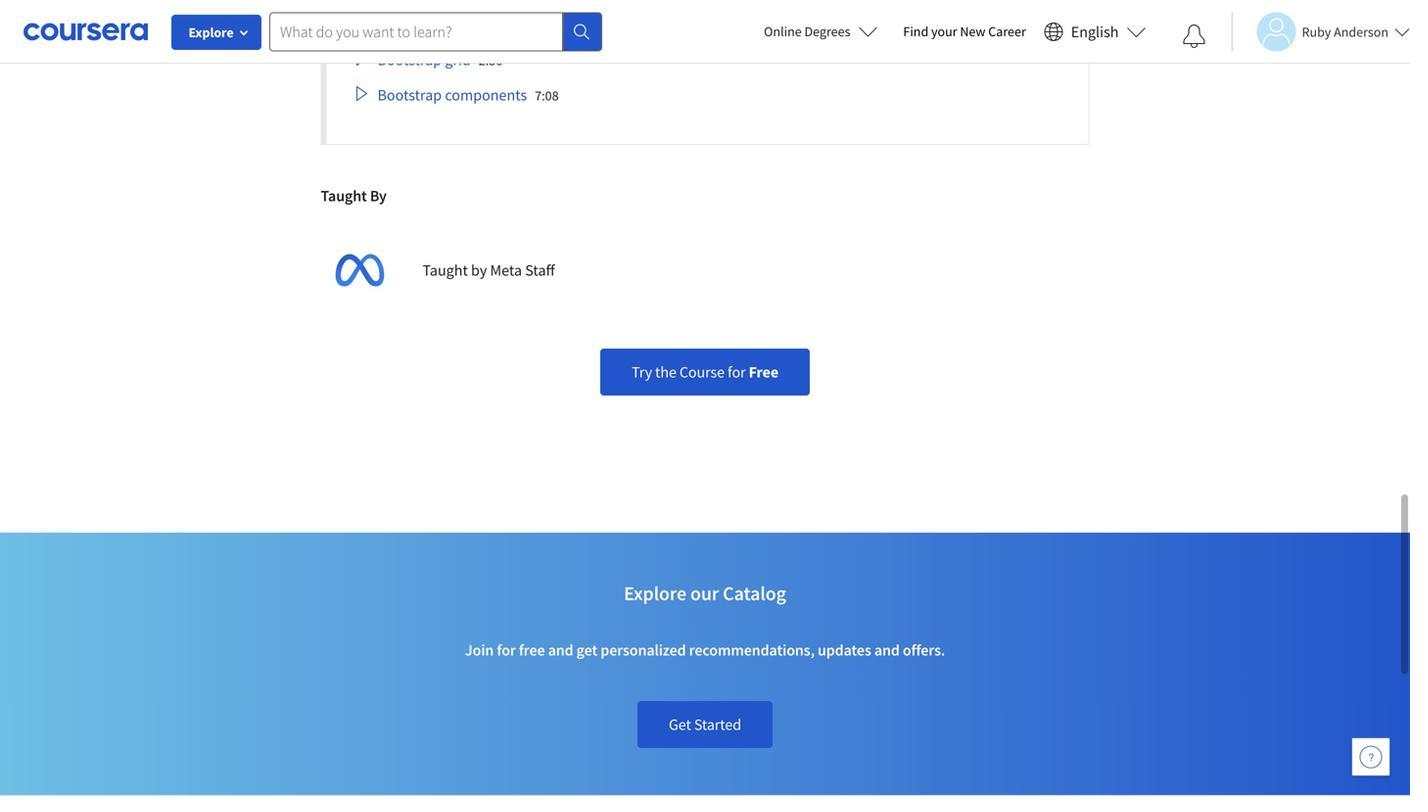 Task type: vqa. For each thing, say whether or not it's contained in the screenshot.
second Module details from the bottom of the page
no



Task type: describe. For each thing, give the bounding box(es) containing it.
new
[[960, 23, 986, 40]]

career
[[989, 23, 1026, 40]]

find
[[904, 23, 929, 40]]

taught by meta staff image
[[321, 231, 399, 309]]

taught for taught by
[[321, 186, 367, 205]]

free
[[519, 640, 545, 660]]

get started button
[[638, 701, 773, 748]]

using bootstrap styles link
[[354, 14, 554, 35]]

find your new career
[[904, 23, 1026, 40]]

find your new career link
[[894, 20, 1036, 44]]

bootstrap grid 2:56
[[378, 50, 503, 69]]

get
[[577, 640, 598, 660]]

the
[[655, 362, 677, 382]]

by
[[370, 186, 387, 205]]

ruby anderson button
[[1232, 12, 1410, 51]]

join for free and get personalized recommendations, updates and offers.
[[465, 640, 945, 660]]

degrees
[[805, 23, 851, 40]]

online degrees
[[764, 23, 851, 40]]

by
[[471, 260, 487, 280]]

using
[[378, 14, 415, 34]]

started
[[694, 715, 741, 734]]

2:56
[[479, 51, 503, 69]]

coursera image
[[24, 16, 148, 47]]

help center image
[[1360, 745, 1383, 769]]

free
[[749, 362, 779, 382]]

using bootstrap styles
[[378, 14, 522, 34]]

ruby
[[1302, 23, 1331, 41]]

explore button
[[171, 15, 262, 50]]

bootstrap for grid
[[378, 50, 442, 69]]

online degrees button
[[748, 10, 894, 53]]

staff
[[525, 260, 555, 280]]

explore for explore
[[189, 24, 234, 41]]

2 and from the left
[[875, 640, 900, 660]]

components
[[445, 85, 527, 105]]

taught by
[[321, 186, 387, 205]]

show notifications image
[[1183, 24, 1206, 48]]



Task type: locate. For each thing, give the bounding box(es) containing it.
bootstrap for components
[[378, 85, 442, 105]]

1 horizontal spatial and
[[875, 640, 900, 660]]

and left get
[[548, 640, 574, 660]]

taught by meta staff
[[423, 260, 555, 280]]

meta
[[490, 260, 522, 280]]

get
[[669, 715, 691, 734]]

taught for taught by meta staff
[[423, 260, 468, 280]]

taught
[[321, 186, 367, 205], [423, 260, 468, 280]]

taught left by
[[423, 260, 468, 280]]

0 vertical spatial taught
[[321, 186, 367, 205]]

2 vertical spatial bootstrap
[[378, 85, 442, 105]]

try
[[632, 362, 652, 382]]

taught left by in the left of the page
[[321, 186, 367, 205]]

our
[[691, 581, 719, 606]]

0 vertical spatial for
[[728, 362, 746, 382]]

0 vertical spatial explore
[[189, 24, 234, 41]]

english button
[[1036, 0, 1154, 64]]

explore for explore our catalog
[[624, 581, 687, 606]]

7:08
[[535, 86, 559, 104]]

0 vertical spatial bootstrap
[[418, 14, 482, 34]]

1 horizontal spatial explore
[[624, 581, 687, 606]]

explore our catalog
[[624, 581, 786, 606]]

0 horizontal spatial explore
[[189, 24, 234, 41]]

for
[[728, 362, 746, 382], [497, 640, 516, 660]]

for left free
[[728, 362, 746, 382]]

0 horizontal spatial taught
[[321, 186, 367, 205]]

online
[[764, 23, 802, 40]]

explore
[[189, 24, 234, 41], [624, 581, 687, 606]]

0 horizontal spatial for
[[497, 640, 516, 660]]

get started
[[669, 715, 741, 734]]

1 vertical spatial taught
[[423, 260, 468, 280]]

english
[[1071, 22, 1119, 42]]

catalog
[[723, 581, 786, 606]]

and
[[548, 640, 574, 660], [875, 640, 900, 660]]

bootstrap down the using
[[378, 50, 442, 69]]

grid
[[445, 50, 471, 69]]

explore inside the 'explore' popup button
[[189, 24, 234, 41]]

1 horizontal spatial taught
[[423, 260, 468, 280]]

your
[[932, 23, 958, 40]]

None search field
[[269, 12, 602, 51]]

and left offers.
[[875, 640, 900, 660]]

recommendations,
[[689, 640, 815, 660]]

offers.
[[903, 640, 945, 660]]

personalized
[[601, 640, 686, 660]]

course
[[680, 362, 725, 382]]

bootstrap
[[418, 14, 482, 34], [378, 50, 442, 69], [378, 85, 442, 105]]

styles
[[485, 14, 522, 34]]

1 horizontal spatial for
[[728, 362, 746, 382]]

bootstrap up grid
[[418, 14, 482, 34]]

join
[[465, 640, 494, 660]]

1 vertical spatial explore
[[624, 581, 687, 606]]

1 and from the left
[[548, 640, 574, 660]]

bootstrap down the bootstrap grid 2:56
[[378, 85, 442, 105]]

ruby anderson
[[1302, 23, 1389, 41]]

1 vertical spatial for
[[497, 640, 516, 660]]

bootstrap components 7:08
[[378, 85, 559, 105]]

1 vertical spatial bootstrap
[[378, 50, 442, 69]]

for left the free
[[497, 640, 516, 660]]

0 horizontal spatial and
[[548, 640, 574, 660]]

try the course for free
[[632, 362, 779, 382]]

What do you want to learn? text field
[[269, 12, 563, 51]]

updates
[[818, 640, 871, 660]]

anderson
[[1334, 23, 1389, 41]]



